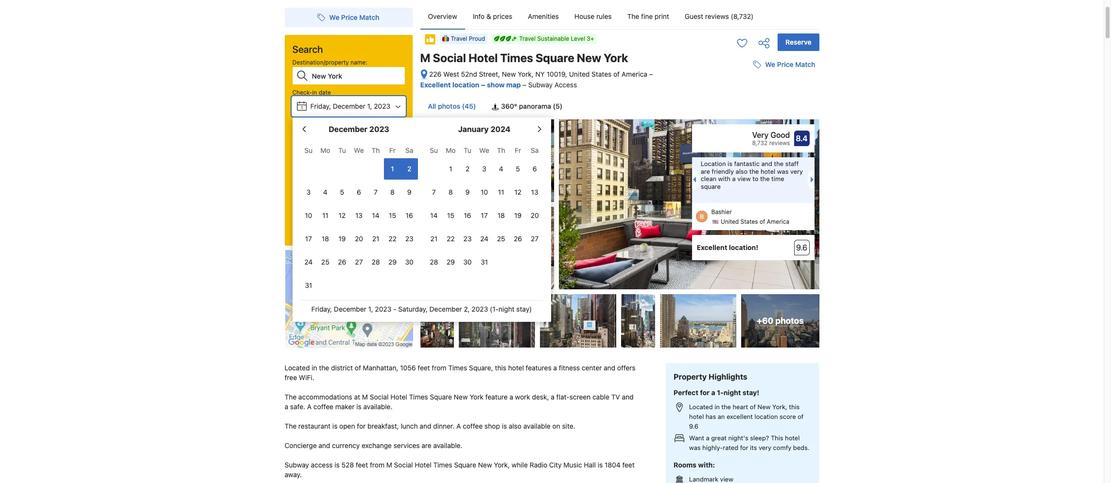 Task type: vqa. For each thing, say whether or not it's contained in the screenshot.
the bottom 10
yes



Task type: describe. For each thing, give the bounding box(es) containing it.
6 for 6 december 2023 'checkbox'
[[357, 188, 361, 196]]

screen
[[570, 394, 591, 402]]

29 for 29 january 2024 checkbox
[[447, 258, 455, 267]]

26 for the 26 january 2024 checkbox
[[514, 235, 522, 243]]

15 for 15 december 2023 checkbox
[[389, 212, 396, 220]]

25 for '25' checkbox in the left of the page
[[497, 235, 506, 243]]

a down property highlights
[[712, 389, 716, 397]]

show
[[487, 81, 505, 89]]

heart
[[733, 404, 749, 411]]

search section
[[281, 0, 551, 349]]

11 for 11 checkbox
[[498, 188, 505, 196]]

24 December 2023 checkbox
[[300, 252, 317, 273]]

4 for 4 december 2023 option
[[323, 188, 328, 196]]

Where are you going? field
[[308, 67, 405, 85]]

december for friday, december 1, 2023 - saturday, december 2, 2023 (1-night stay)
[[334, 305, 367, 314]]

fitness
[[559, 364, 580, 373]]

1 horizontal spatial 9.6
[[797, 244, 808, 252]]

9.6 inside located in the heart of new york, this hotel has an excellent location score of 9.6
[[690, 423, 699, 431]]

18 December 2023 checkbox
[[317, 229, 334, 250]]

1 horizontal spatial we price match button
[[750, 56, 820, 74]]

13 for 13 option
[[531, 188, 539, 196]]

breakfast,
[[368, 423, 399, 431]]

3 for 3 december 2023 option
[[307, 188, 311, 196]]

lunch
[[401, 423, 418, 431]]

entire homes & apartments
[[301, 184, 376, 192]]

this
[[771, 435, 784, 442]]

work inside search section
[[346, 197, 359, 204]]

times left 'square,'
[[448, 364, 467, 373]]

new inside the 226 west 52nd street, new york, ny 10019, united states of america – excellent location – show map – subway access
[[502, 70, 516, 78]]

and right tv
[[622, 394, 634, 402]]

check-out date
[[293, 118, 335, 125]]

rooms with:
[[674, 461, 715, 470]]

25 December 2023 checkbox
[[317, 252, 334, 273]]

21 December 2023 checkbox
[[368, 229, 384, 250]]

0 vertical spatial the
[[628, 12, 640, 20]]

2 horizontal spatial feet
[[623, 462, 635, 470]]

ny
[[536, 70, 545, 78]]

location is fantastic and the staff are friendly also the hotel was very clean with a view to the time square
[[701, 160, 803, 191]]

0 horizontal spatial available.
[[364, 403, 393, 411]]

0 vertical spatial hotel
[[469, 51, 498, 65]]

28 January 2024 checkbox
[[426, 252, 443, 273]]

3+
[[587, 35, 594, 42]]

restaurant
[[299, 423, 331, 431]]

12 January 2024 checkbox
[[510, 182, 527, 203]]

previous image
[[690, 177, 696, 183]]

cable
[[593, 394, 610, 402]]

mo for december
[[321, 146, 330, 155]]

-
[[393, 305, 397, 314]]

528
[[342, 462, 354, 470]]

and up access
[[319, 442, 330, 450]]

0 horizontal spatial 1
[[301, 105, 303, 110]]

0 vertical spatial social
[[433, 51, 466, 65]]

a right "feature"
[[510, 394, 513, 402]]

a inside location is fantastic and the staff are friendly also the hotel was very clean with a view to the time square
[[733, 175, 736, 183]]

new left while
[[478, 462, 492, 470]]

excellent
[[727, 413, 753, 421]]

24 for 24 option
[[480, 235, 489, 243]]

show
[[328, 304, 345, 312]]

with
[[719, 175, 731, 183]]

19 for 19 option
[[339, 235, 346, 243]]

new down 3+
[[577, 51, 602, 65]]

1 vertical spatial available.
[[434, 442, 463, 450]]

all photos (45)
[[428, 102, 476, 110]]

hall
[[584, 462, 596, 470]]

friday, for friday, december 1, 2023
[[311, 102, 331, 110]]

0 vertical spatial m
[[420, 51, 431, 65]]

for inside located in the district of manhattan, 1056 feet from times square, this hotel features a fitness center and offers free wifi. the accommodations at m social hotel times square new york feature a work desk, a flat-screen cable tv and a safe. a coffee maker is available. the restaurant is open for breakfast, lunch and dinner. a coffee shop is also available on site. concierge and currency exchange services are available. subway access is 528 feet from m social hotel times square new york, while radio city music hall is 1804 feet away.
[[357, 423, 366, 431]]

0 horizontal spatial social
[[370, 394, 389, 402]]

1 horizontal spatial –
[[523, 81, 527, 89]]

360° panorama (5) button
[[484, 94, 571, 119]]

& inside search section
[[339, 184, 343, 192]]

was inside location is fantastic and the staff are friendly also the hotel was very clean with a view to the time square
[[778, 168, 789, 175]]

on inside located in the district of manhattan, 1056 feet from times square, this hotel features a fitness center and offers free wifi. the accommodations at m social hotel times square new york feature a work desk, a flat-screen cable tv and a safe. a coffee maker is available. the restaurant is open for breakfast, lunch and dinner. a coffee shop is also available on site. concierge and currency exchange services are available. subway access is 528 feet from m social hotel times square new york, while radio city music hall is 1804 feet away.
[[553, 423, 561, 431]]

th for 2023
[[372, 146, 380, 155]]

1 horizontal spatial york
[[604, 51, 628, 65]]

27 December 2023 checkbox
[[351, 252, 368, 273]]

28 for 28 january 2024 checkbox at the left bottom of page
[[430, 258, 438, 267]]

very for staff
[[791, 168, 803, 175]]

fr for 2024
[[515, 146, 521, 155]]

19 for 19 january 2024 option
[[515, 212, 522, 220]]

5 for 5 january 2024 checkbox at left top
[[516, 165, 520, 173]]

11 January 2024 checkbox
[[493, 182, 510, 203]]

2023 for friday, december 1, 2023 - saturday, december 2, 2023 (1-night stay)
[[375, 305, 392, 314]]

0 horizontal spatial night
[[298, 147, 312, 155]]

1 horizontal spatial from
[[432, 364, 447, 373]]

1 horizontal spatial a
[[457, 423, 461, 431]]

the right to
[[761, 175, 770, 183]]

9 for 9 "checkbox" in the left of the page
[[407, 188, 412, 196]]

sustainable
[[538, 35, 570, 42]]

its
[[750, 444, 757, 452]]

destination/property name:
[[293, 59, 368, 66]]

is right shop
[[502, 423, 507, 431]]

23 January 2024 checkbox
[[459, 229, 476, 250]]

we price match inside search section
[[329, 13, 380, 21]]

score
[[780, 413, 796, 421]]

23 December 2023 checkbox
[[401, 229, 418, 250]]

+60 photos
[[757, 316, 804, 326]]

is down at at bottom
[[357, 403, 362, 411]]

new up the dinner.
[[454, 394, 468, 402]]

saturday, december 2, 2023
[[311, 131, 400, 140]]

scored 8.4 element
[[794, 131, 810, 146]]

29 for 29 checkbox
[[389, 258, 397, 267]]

info
[[473, 12, 485, 20]]

sa for 2024
[[531, 146, 539, 155]]

8 for 8 january 2024 checkbox
[[449, 188, 453, 196]]

the left staff
[[775, 160, 784, 168]]

1, for friday, december 1, 2023 - saturday, december 2, 2023 (1-night stay)
[[368, 305, 373, 314]]

14 January 2024 checkbox
[[426, 205, 443, 227]]

2 January 2024 checkbox
[[459, 159, 476, 180]]

overview
[[428, 12, 457, 20]]

1 horizontal spatial we price match
[[766, 60, 816, 69]]

date for check-in date
[[319, 89, 331, 96]]

in for check-in date
[[312, 89, 317, 96]]

5 January 2024 checkbox
[[510, 159, 527, 180]]

york, inside located in the district of manhattan, 1056 feet from times square, this hotel features a fitness center and offers free wifi. the accommodations at m social hotel times square new york feature a work desk, a flat-screen cable tv and a safe. a coffee maker is available. the restaurant is open for breakfast, lunch and dinner. a coffee shop is also available on site. concierge and currency exchange services are available. subway access is 528 feet from m social hotel times square new york, while radio city music hall is 1804 feet away.
[[494, 462, 510, 470]]

want
[[690, 435, 705, 442]]

su for december
[[305, 146, 313, 155]]

14 December 2023 checkbox
[[368, 205, 384, 227]]

0 vertical spatial a
[[307, 403, 312, 411]]

for inside the want a great night's sleep? this hotel was highly-rated for its very comfy beds.
[[741, 444, 749, 452]]

also inside location is fantastic and the staff are friendly also the hotel was very clean with a view to the time square
[[736, 168, 748, 175]]

york, inside the 226 west 52nd street, new york, ny 10019, united states of america – excellent location – show map – subway access
[[518, 70, 534, 78]]

rated
[[723, 444, 739, 452]]

desk,
[[532, 394, 549, 402]]

music
[[564, 462, 582, 470]]

2 vertical spatial hotel
[[415, 462, 432, 470]]

highlights
[[709, 373, 748, 382]]

great
[[712, 435, 727, 442]]

overview link
[[420, 4, 465, 29]]

times down the dinner.
[[434, 462, 453, 470]]

(5)
[[553, 102, 563, 110]]

+60 photos link
[[742, 295, 820, 348]]

location!
[[729, 244, 759, 252]]

17 for 17 january 2024 option
[[481, 212, 488, 220]]

1 horizontal spatial 1-
[[717, 389, 724, 397]]

28 December 2023 checkbox
[[368, 252, 384, 273]]

0 vertical spatial search
[[293, 44, 323, 55]]

2023 for friday, december 1, 2023
[[374, 102, 391, 110]]

reserve button
[[778, 34, 820, 51]]

8.4
[[796, 134, 808, 143]]

is right the hall
[[598, 462, 603, 470]]

manhattan,
[[363, 364, 399, 373]]

bashier
[[712, 209, 732, 216]]

december 2023
[[329, 125, 390, 134]]

square,
[[469, 364, 493, 373]]

entire
[[301, 184, 317, 192]]

also inside located in the district of manhattan, 1056 feet from times square, this hotel features a fitness center and offers free wifi. the accommodations at m social hotel times square new york feature a work desk, a flat-screen cable tv and a safe. a coffee maker is available. the restaurant is open for breakfast, lunch and dinner. a coffee shop is also available on site. concierge and currency exchange services are available. subway access is 528 feet from m social hotel times square new york, while radio city music hall is 1804 feet away.
[[509, 423, 522, 431]]

subway inside the 226 west 52nd street, new york, ny 10019, united states of america – excellent location – show map – subway access
[[529, 81, 553, 89]]

360° panorama (5)
[[500, 102, 563, 110]]

1- inside search section
[[293, 147, 298, 155]]

0 horizontal spatial hotel
[[391, 394, 407, 402]]

check- for in
[[293, 89, 312, 96]]

1 January 2024 checkbox
[[443, 159, 459, 180]]

dinner.
[[433, 423, 455, 431]]

travel for travel sustainable level 3+
[[520, 35, 536, 42]]

guest reviews (8,732) link
[[677, 4, 762, 29]]

0 horizontal spatial from
[[370, 462, 385, 470]]

21 for 21 checkbox
[[372, 235, 380, 243]]

a left "fitness"
[[554, 364, 557, 373]]

226
[[429, 70, 442, 78]]

2 horizontal spatial square
[[536, 51, 575, 65]]

scored 9.6 element
[[794, 240, 810, 256]]

24 for 24 checkbox
[[305, 258, 313, 267]]

clean
[[701, 175, 717, 183]]

west
[[444, 70, 459, 78]]

1 vertical spatial the
[[285, 394, 297, 402]]

rules
[[597, 12, 612, 20]]

13 for the 13 december 2023 checkbox
[[355, 212, 363, 220]]

check-in date
[[293, 89, 331, 96]]

31 for 31 option
[[481, 258, 488, 267]]

is left open
[[333, 423, 338, 431]]

13 December 2023 checkbox
[[351, 205, 368, 227]]

radio
[[530, 462, 548, 470]]

23 for 23 january 2024 checkbox
[[464, 235, 472, 243]]

saturday, december 2, 2023 button
[[293, 126, 405, 145]]

8 January 2024 checkbox
[[443, 182, 459, 203]]

2, inside saturday, december 2, 2023 button
[[376, 131, 382, 140]]

16 January 2024 checkbox
[[459, 205, 476, 227]]

20 for 20 january 2024 option at top
[[531, 212, 539, 220]]

rated very good element
[[697, 129, 791, 141]]

1 vertical spatial m
[[362, 394, 368, 402]]

reserve
[[786, 38, 812, 46]]

match for we price match dropdown button in search section
[[360, 13, 380, 21]]

traveling
[[311, 197, 335, 204]]

6 for 6 january 2024 option
[[533, 165, 537, 173]]

apartments
[[345, 184, 376, 192]]

15 for the 15 january 2024 option
[[447, 212, 455, 220]]

(45)
[[462, 102, 476, 110]]

0 horizontal spatial feet
[[356, 462, 368, 470]]

17 December 2023 checkbox
[[300, 229, 317, 250]]

price for we price match dropdown button to the right
[[778, 60, 794, 69]]

access
[[311, 462, 333, 470]]

2023 left (1- on the bottom left of the page
[[472, 305, 488, 314]]

2 December 2023 checkbox
[[401, 159, 418, 180]]

9 January 2024 checkbox
[[459, 182, 476, 203]]

15 December 2023 checkbox
[[384, 205, 401, 227]]

valign  initial image
[[424, 34, 436, 45]]

this inside located in the district of manhattan, 1056 feet from times square, this hotel features a fitness center and offers free wifi. the accommodations at m social hotel times square new york feature a work desk, a flat-screen cable tv and a safe. a coffee maker is available. the restaurant is open for breakfast, lunch and dinner. a coffee shop is also available on site. concierge and currency exchange services are available. subway access is 528 feet from m social hotel times square new york, while radio city music hall is 1804 feet away.
[[495, 364, 507, 373]]

th for 2024
[[497, 146, 506, 155]]

night's
[[729, 435, 749, 442]]

states inside the 226 west 52nd street, new york, ny 10019, united states of america – excellent location – show map – subway access
[[592, 70, 612, 78]]

1, for friday, december 1, 2023
[[367, 102, 372, 110]]

1 for the 1 option
[[449, 165, 453, 173]]

staff
[[786, 160, 799, 168]]

new inside located in the heart of new york, this hotel has an excellent location score of 9.6
[[758, 404, 771, 411]]

saturday, inside saturday, december 2, 2023 button
[[311, 131, 340, 140]]

27 for 27 checkbox
[[531, 235, 539, 243]]

out
[[312, 118, 321, 125]]

0 vertical spatial coffee
[[314, 403, 334, 411]]

friday, december 1, 2023 - saturday, december 2, 2023 (1-night stay)
[[312, 305, 532, 314]]

4 for 4 january 2024 option
[[499, 165, 504, 173]]

29 December 2023 checkbox
[[384, 252, 401, 273]]

2 vertical spatial m
[[387, 462, 392, 470]]

4 January 2024 checkbox
[[493, 159, 510, 180]]

2 vertical spatial square
[[454, 462, 477, 470]]

at
[[354, 394, 360, 402]]

on inside search section
[[347, 304, 355, 312]]

house rules
[[575, 12, 612, 20]]

city
[[550, 462, 562, 470]]

2 horizontal spatial –
[[650, 70, 653, 78]]

(1-
[[490, 305, 499, 314]]

time
[[772, 175, 785, 183]]

good
[[771, 131, 791, 140]]

0 horizontal spatial view
[[720, 476, 734, 484]]

has
[[706, 413, 716, 421]]

map inside the 226 west 52nd street, new york, ny 10019, united states of america – excellent location – show map – subway access
[[507, 81, 521, 89]]

friday, for friday, december 1, 2023 - saturday, december 2, 2023 (1-night stay)
[[312, 305, 332, 314]]

7 January 2024 checkbox
[[426, 182, 443, 203]]

6 December 2023 checkbox
[[351, 182, 368, 203]]

0 horizontal spatial –
[[481, 81, 486, 89]]

times up lunch
[[409, 394, 428, 402]]

9 for 9 option
[[466, 188, 470, 196]]

for down property highlights
[[700, 389, 710, 397]]

1 vertical spatial america
[[767, 218, 790, 226]]

1 horizontal spatial feet
[[418, 364, 430, 373]]

and right lunch
[[420, 423, 432, 431]]

hotel inside located in the heart of new york, this hotel has an excellent location score of 9.6
[[690, 413, 704, 421]]

2 for 2 january 2024 checkbox
[[466, 165, 470, 173]]

10019,
[[547, 70, 568, 78]]

23 for "23 december 2023" option
[[405, 235, 414, 243]]

currency
[[332, 442, 360, 450]]

tu for january
[[464, 146, 472, 155]]

17 for 17 december 2023 option
[[305, 235, 312, 243]]

0 vertical spatial &
[[487, 12, 492, 20]]

1 horizontal spatial states
[[741, 218, 758, 226]]

exchange
[[362, 442, 392, 450]]

a left safe.
[[285, 403, 288, 411]]

we price match button inside search section
[[314, 9, 384, 26]]

check- for out
[[293, 118, 312, 125]]

(8,732)
[[731, 12, 754, 20]]

flat-
[[557, 394, 570, 402]]

1 vertical spatial coffee
[[463, 423, 483, 431]]

maker
[[335, 403, 355, 411]]

square
[[701, 183, 721, 191]]

10 December 2023 checkbox
[[300, 205, 317, 227]]

13 January 2024 checkbox
[[527, 182, 543, 203]]

a left flat-
[[551, 394, 555, 402]]

20 January 2024 checkbox
[[527, 205, 543, 227]]

11 for "11" checkbox
[[322, 212, 329, 220]]

with:
[[699, 461, 715, 470]]



Task type: locate. For each thing, give the bounding box(es) containing it.
1 horizontal spatial 2
[[466, 165, 470, 173]]

1 grid from the left
[[300, 141, 418, 297]]

located up has
[[690, 404, 713, 411]]

2 15 from the left
[[447, 212, 455, 220]]

in inside located in the heart of new york, this hotel has an excellent location score of 9.6
[[715, 404, 720, 411]]

hotel inside location is fantastic and the staff are friendly also the hotel was very clean with a view to the time square
[[761, 168, 776, 175]]

10 right 9 option
[[481, 188, 488, 196]]

hotel down 1056
[[391, 394, 407, 402]]

12 for the 12 checkbox
[[339, 212, 346, 220]]

1 8 from the left
[[391, 188, 395, 196]]

22 January 2024 checkbox
[[443, 229, 459, 250]]

on left 'site.'
[[553, 423, 561, 431]]

tu for december
[[339, 146, 346, 155]]

from right 1056
[[432, 364, 447, 373]]

are inside located in the district of manhattan, 1056 feet from times square, this hotel features a fitness center and offers free wifi. the accommodations at m social hotel times square new york feature a work desk, a flat-screen cable tv and a safe. a coffee maker is available. the restaurant is open for breakfast, lunch and dinner. a coffee shop is also available on site. concierge and currency exchange services are available. subway access is 528 feet from m social hotel times square new york, while radio city music hall is 1804 feet away.
[[422, 442, 432, 450]]

7 for 7 option
[[374, 188, 378, 196]]

tu down saturday, december 2, 2023 button
[[339, 146, 346, 155]]

photos for +60
[[776, 316, 804, 326]]

1 vertical spatial excellent
[[697, 244, 728, 252]]

1 vertical spatial work
[[515, 394, 530, 402]]

6 January 2024 checkbox
[[527, 159, 543, 180]]

1804
[[605, 462, 621, 470]]

23
[[405, 235, 414, 243], [464, 235, 472, 243]]

24 inside option
[[480, 235, 489, 243]]

3 right 2 january 2024 checkbox
[[483, 165, 487, 173]]

travel proud
[[451, 35, 485, 42]]

excellent left location!
[[697, 244, 728, 252]]

0 horizontal spatial 16
[[406, 212, 413, 220]]

center
[[582, 364, 602, 373]]

york inside located in the district of manhattan, 1056 feet from times square, this hotel features a fitness center and offers free wifi. the accommodations at m social hotel times square new york feature a work desk, a flat-screen cable tv and a safe. a coffee maker is available. the restaurant is open for breakfast, lunch and dinner. a coffee shop is also available on site. concierge and currency exchange services are available. subway access is 528 feet from m social hotel times square new york, while radio city music hall is 1804 feet away.
[[470, 394, 484, 402]]

20 inside option
[[531, 212, 539, 220]]

available. up breakfast,
[[364, 403, 393, 411]]

2 vertical spatial york,
[[494, 462, 510, 470]]

0 vertical spatial available.
[[364, 403, 393, 411]]

0 vertical spatial night
[[298, 147, 312, 155]]

fr
[[390, 146, 396, 155], [515, 146, 521, 155]]

27 for 27 december 2023 checkbox
[[355, 258, 363, 267]]

1 vertical spatial 20
[[355, 235, 363, 243]]

13 right the 12 checkbox
[[355, 212, 363, 220]]

1 horizontal spatial work
[[515, 394, 530, 402]]

this inside located in the heart of new york, this hotel has an excellent location score of 9.6
[[789, 404, 800, 411]]

6 inside 'checkbox'
[[357, 188, 361, 196]]

7 right 6 december 2023 'checkbox'
[[374, 188, 378, 196]]

this right 'square,'
[[495, 364, 507, 373]]

2 grid from the left
[[426, 141, 543, 273]]

1 21 from the left
[[372, 235, 380, 243]]

0 horizontal spatial reviews
[[706, 12, 729, 20]]

2023 inside button
[[384, 131, 400, 140]]

10 for 10 december 2023 checkbox
[[305, 212, 312, 220]]

18 inside checkbox
[[322, 235, 329, 243]]

mo for january
[[446, 146, 456, 155]]

30 January 2024 checkbox
[[459, 252, 476, 273]]

5 December 2023 checkbox
[[334, 182, 351, 203]]

and left "offers"
[[604, 364, 616, 373]]

united states of america
[[721, 218, 790, 226]]

16 for "16" checkbox
[[464, 212, 471, 220]]

9 December 2023 checkbox
[[401, 182, 418, 203]]

24 January 2024 checkbox
[[476, 229, 493, 250]]

is inside location is fantastic and the staff are friendly also the hotel was very clean with a view to the time square
[[728, 160, 733, 168]]

excellent
[[420, 81, 451, 89], [697, 244, 728, 252]]

2023 down friday, december 1, 2023
[[370, 125, 390, 134]]

fine
[[641, 12, 653, 20]]

1 15 from the left
[[389, 212, 396, 220]]

2 21 from the left
[[431, 235, 438, 243]]

info & prices link
[[465, 4, 520, 29]]

6 inside option
[[533, 165, 537, 173]]

1 horizontal spatial 1
[[391, 165, 394, 173]]

check- up "check-out date"
[[293, 89, 312, 96]]

2 9 from the left
[[466, 188, 470, 196]]

1 horizontal spatial 29
[[447, 258, 455, 267]]

new up show
[[502, 70, 516, 78]]

1,
[[367, 102, 372, 110], [368, 305, 373, 314]]

the down safe.
[[285, 423, 297, 431]]

27 inside checkbox
[[355, 258, 363, 267]]

26 inside the 26 january 2024 checkbox
[[514, 235, 522, 243]]

7 December 2023 checkbox
[[368, 182, 384, 203]]

5 inside option
[[340, 188, 344, 196]]

14 left the 15 january 2024 option
[[430, 212, 438, 220]]

states
[[592, 70, 612, 78], [741, 218, 758, 226]]

13
[[531, 188, 539, 196], [355, 212, 363, 220]]

1 horizontal spatial 14
[[430, 212, 438, 220]]

times
[[501, 51, 533, 65], [448, 364, 467, 373], [409, 394, 428, 402], [434, 462, 453, 470]]

2 for 2 option
[[408, 165, 412, 173]]

social
[[433, 51, 466, 65], [370, 394, 389, 402], [394, 462, 413, 470]]

29 right 28 option
[[389, 258, 397, 267]]

15 inside 15 december 2023 checkbox
[[389, 212, 396, 220]]

the left time
[[750, 168, 759, 175]]

1 th from the left
[[372, 146, 380, 155]]

19 right the 18 option in the top of the page
[[515, 212, 522, 220]]

tab list containing all photos (45)
[[420, 94, 820, 120]]

19 January 2024 checkbox
[[510, 205, 527, 227]]

29 January 2024 checkbox
[[443, 252, 459, 273]]

2 16 from the left
[[464, 212, 471, 220]]

2 23 from the left
[[464, 235, 472, 243]]

was down want
[[690, 444, 701, 452]]

house
[[575, 12, 595, 20]]

2 tu from the left
[[464, 146, 472, 155]]

guest reviews (8,732)
[[685, 12, 754, 20]]

name:
[[351, 59, 368, 66]]

1 horizontal spatial subway
[[529, 81, 553, 89]]

17 left 18 december 2023 checkbox
[[305, 235, 312, 243]]

1 vertical spatial location
[[755, 413, 778, 421]]

su for january
[[430, 146, 438, 155]]

21 for 21 january 2024 option
[[431, 235, 438, 243]]

1 vertical spatial square
[[430, 394, 452, 402]]

1 vertical spatial photos
[[776, 316, 804, 326]]

17 inside option
[[481, 212, 488, 220]]

sa up 6 january 2024 option
[[531, 146, 539, 155]]

7 for the 7 january 2024 option
[[432, 188, 436, 196]]

2 inside checkbox
[[466, 165, 470, 173]]

open
[[340, 423, 355, 431]]

19
[[515, 212, 522, 220], [339, 235, 346, 243]]

social right at at bottom
[[370, 394, 389, 402]]

0 vertical spatial saturday,
[[311, 131, 340, 140]]

16
[[406, 212, 413, 220], [464, 212, 471, 220]]

25 inside checkbox
[[497, 235, 506, 243]]

hotel up beds.
[[785, 435, 800, 442]]

0 horizontal spatial 17
[[305, 235, 312, 243]]

match down reserve button
[[796, 60, 816, 69]]

1 9 from the left
[[407, 188, 412, 196]]

hotel inside the want a great night's sleep? this hotel was highly-rated for its very comfy beds.
[[785, 435, 800, 442]]

price
[[341, 13, 358, 21], [778, 60, 794, 69]]

12
[[515, 188, 522, 196], [339, 212, 346, 220]]

2 horizontal spatial m
[[420, 51, 431, 65]]

31 January 2024 checkbox
[[476, 252, 493, 273]]

1 check- from the top
[[293, 89, 312, 96]]

the fine print link
[[620, 4, 677, 29]]

30 right 29 checkbox
[[405, 258, 414, 267]]

travel up m social hotel times square new york on the top
[[520, 35, 536, 42]]

very inside location is fantastic and the staff are friendly also the hotel was very clean with a view to the time square
[[791, 168, 803, 175]]

10 inside checkbox
[[305, 212, 312, 220]]

for inside search section
[[337, 197, 344, 204]]

1 vertical spatial 31
[[305, 282, 312, 290]]

tab list
[[420, 94, 820, 120]]

1 horizontal spatial night
[[499, 305, 515, 314]]

match inside search section
[[360, 13, 380, 21]]

3 January 2024 checkbox
[[476, 159, 493, 180]]

2 29 from the left
[[447, 258, 455, 267]]

work inside located in the district of manhattan, 1056 feet from times square, this hotel features a fitness center and offers free wifi. the accommodations at m social hotel times square new york feature a work desk, a flat-screen cable tv and a safe. a coffee maker is available. the restaurant is open for breakfast, lunch and dinner. a coffee shop is also available on site. concierge and currency exchange services are available. subway access is 528 feet from m social hotel times square new york, while radio city music hall is 1804 feet away.
[[515, 394, 530, 402]]

0 horizontal spatial subway
[[285, 462, 309, 470]]

31 inside option
[[305, 282, 312, 290]]

2 8 from the left
[[449, 188, 453, 196]]

23 right 22 december 2023 checkbox
[[405, 235, 414, 243]]

1 horizontal spatial 18
[[498, 212, 505, 220]]

30 inside 'option'
[[464, 258, 472, 267]]

price inside search section
[[341, 13, 358, 21]]

1 left 2 option
[[391, 165, 394, 173]]

0 horizontal spatial 7
[[374, 188, 378, 196]]

8 right the 7 january 2024 option
[[449, 188, 453, 196]]

30 for 30 checkbox
[[405, 258, 414, 267]]

december for saturday, december 2, 2023
[[342, 131, 374, 140]]

proud
[[469, 35, 485, 42]]

+60
[[757, 316, 774, 326]]

16 right the 15 january 2024 option
[[464, 212, 471, 220]]

1 horizontal spatial 19
[[515, 212, 522, 220]]

1 22 from the left
[[389, 235, 397, 243]]

5 for 5 option
[[340, 188, 344, 196]]

was inside the want a great night's sleep? this hotel was highly-rated for its very comfy beds.
[[690, 444, 701, 452]]

1 horizontal spatial 13
[[531, 188, 539, 196]]

30 for 30 january 2024 'option'
[[464, 258, 472, 267]]

1 inside cell
[[391, 165, 394, 173]]

29 inside 29 january 2024 checkbox
[[447, 258, 455, 267]]

12 right "11" checkbox
[[339, 212, 346, 220]]

9 inside "checkbox"
[[407, 188, 412, 196]]

photos inside button
[[438, 102, 461, 110]]

2 horizontal spatial night
[[724, 389, 741, 397]]

9 inside option
[[466, 188, 470, 196]]

1 vertical spatial &
[[339, 184, 343, 192]]

the
[[628, 12, 640, 20], [285, 394, 297, 402], [285, 423, 297, 431]]

site.
[[562, 423, 576, 431]]

2 mo from the left
[[446, 146, 456, 155]]

2 su from the left
[[430, 146, 438, 155]]

fr for 2023
[[390, 146, 396, 155]]

10 inside option
[[481, 188, 488, 196]]

5 up i'm traveling for work
[[340, 188, 344, 196]]

photos for all
[[438, 102, 461, 110]]

2,
[[376, 131, 382, 140], [464, 305, 470, 314]]

fantastic
[[735, 160, 760, 168]]

0 horizontal spatial 2
[[408, 165, 412, 173]]

0 horizontal spatial tu
[[339, 146, 346, 155]]

1 7 from the left
[[374, 188, 378, 196]]

2 check- from the top
[[293, 118, 312, 125]]

25 for 25 december 2023 option
[[321, 258, 330, 267]]

2 7 from the left
[[432, 188, 436, 196]]

17 inside option
[[305, 235, 312, 243]]

12 for the '12' checkbox
[[515, 188, 522, 196]]

20 December 2023 checkbox
[[351, 229, 368, 250]]

grid for january
[[426, 141, 543, 273]]

0 vertical spatial 11
[[498, 188, 505, 196]]

of inside located in the district of manhattan, 1056 feet from times square, this hotel features a fitness center and offers free wifi. the accommodations at m social hotel times square new york feature a work desk, a flat-screen cable tv and a safe. a coffee maker is available. the restaurant is open for breakfast, lunch and dinner. a coffee shop is also available on site. concierge and currency exchange services are available. subway access is 528 feet from m social hotel times square new york, while radio city music hall is 1804 feet away.
[[355, 364, 361, 373]]

0 vertical spatial 27
[[531, 235, 539, 243]]

grid
[[300, 141, 418, 297], [426, 141, 543, 273]]

we price match button up name: at the left top of the page
[[314, 9, 384, 26]]

reviews inside the very good 8,732 reviews
[[770, 140, 791, 147]]

1 vertical spatial from
[[370, 462, 385, 470]]

very good 8,732 reviews
[[753, 131, 791, 147]]

2 inside option
[[408, 165, 412, 173]]

15 January 2024 checkbox
[[443, 205, 459, 227]]

panorama
[[519, 102, 551, 110]]

york left "feature"
[[470, 394, 484, 402]]

2 travel from the left
[[451, 35, 468, 42]]

1 horizontal spatial 21
[[431, 235, 438, 243]]

1 down check-in date
[[301, 105, 303, 110]]

14 inside checkbox
[[372, 212, 380, 220]]

1 14 from the left
[[372, 212, 380, 220]]

coffee
[[314, 403, 334, 411], [463, 423, 483, 431]]

feet
[[418, 364, 430, 373], [356, 462, 368, 470], [623, 462, 635, 470]]

3 December 2023 checkbox
[[300, 182, 317, 203]]

6 right 5 january 2024 checkbox at left top
[[533, 165, 537, 173]]

19 December 2023 checkbox
[[334, 229, 351, 250]]

travel left proud
[[451, 35, 468, 42]]

1 fr from the left
[[390, 146, 396, 155]]

work
[[346, 197, 359, 204], [515, 394, 530, 402]]

location inside the 226 west 52nd street, new york, ny 10019, united states of america – excellent location – show map – subway access
[[453, 81, 480, 89]]

in for located in the heart of new york, this hotel has an excellent location score of 9.6
[[715, 404, 720, 411]]

2023 for saturday, december 2, 2023
[[384, 131, 400, 140]]

0 vertical spatial 4
[[499, 165, 504, 173]]

2
[[408, 165, 412, 173], [466, 165, 470, 173]]

very for this
[[759, 444, 772, 452]]

21 inside checkbox
[[372, 235, 380, 243]]

date for check-out date
[[323, 118, 335, 125]]

226 west 52nd street, new york, ny 10019, united states of america – excellent location – show map – subway access
[[420, 70, 653, 89]]

excellent inside the 226 west 52nd street, new york, ny 10019, united states of america – excellent location – show map – subway access
[[420, 81, 451, 89]]

the fine print
[[628, 12, 670, 20]]

23 inside checkbox
[[464, 235, 472, 243]]

10 January 2024 checkbox
[[476, 182, 493, 203]]

1 vertical spatial 19
[[339, 235, 346, 243]]

coffee down the accommodations
[[314, 403, 334, 411]]

1 vertical spatial york,
[[773, 404, 788, 411]]

united
[[569, 70, 590, 78], [721, 218, 739, 226]]

1 vertical spatial 24
[[305, 258, 313, 267]]

24 inside checkbox
[[305, 258, 313, 267]]

23 inside option
[[405, 235, 414, 243]]

york, up score
[[773, 404, 788, 411]]

grid for december
[[300, 141, 418, 297]]

27 January 2024 checkbox
[[527, 229, 543, 250]]

0 horizontal spatial 2,
[[376, 131, 382, 140]]

8 right 7 option
[[391, 188, 395, 196]]

friday, december 1, 2023
[[311, 102, 391, 110]]

for left its
[[741, 444, 749, 452]]

2 left 3 january 2024 option
[[466, 165, 470, 173]]

23 right 22 checkbox
[[464, 235, 472, 243]]

coffee left shop
[[463, 423, 483, 431]]

1- down highlights
[[717, 389, 724, 397]]

united inside the 226 west 52nd street, new york, ny 10019, united states of america – excellent location – show map – subway access
[[569, 70, 590, 78]]

travel for travel proud
[[451, 35, 468, 42]]

america inside the 226 west 52nd street, new york, ny 10019, united states of america – excellent location – show map – subway access
[[622, 70, 648, 78]]

0 vertical spatial located
[[285, 364, 310, 373]]

1 horizontal spatial 26
[[514, 235, 522, 243]]

prices
[[493, 12, 513, 20]]

2 30 from the left
[[464, 258, 472, 267]]

sleep?
[[751, 435, 770, 442]]

hotel inside located in the district of manhattan, 1056 feet from times square, this hotel features a fitness center and offers free wifi. the accommodations at m social hotel times square new york feature a work desk, a flat-screen cable tv and a safe. a coffee maker is available. the restaurant is open for breakfast, lunch and dinner. a coffee shop is also available on site. concierge and currency exchange services are available. subway access is 528 feet from m social hotel times square new york, while radio city music hall is 1804 feet away.
[[509, 364, 524, 373]]

0 horizontal spatial price
[[341, 13, 358, 21]]

1 vertical spatial united
[[721, 218, 739, 226]]

1 horizontal spatial this
[[789, 404, 800, 411]]

are right "services" at the left bottom of page
[[422, 442, 432, 450]]

1 tu from the left
[[339, 146, 346, 155]]

for
[[337, 197, 344, 204], [700, 389, 710, 397], [357, 423, 366, 431], [741, 444, 749, 452]]

0 horizontal spatial 22
[[389, 235, 397, 243]]

1 vertical spatial 9.6
[[690, 423, 699, 431]]

20
[[531, 212, 539, 220], [355, 235, 363, 243]]

property highlights
[[674, 373, 748, 382]]

2 cell
[[401, 157, 418, 180]]

hotel left features
[[509, 364, 524, 373]]

11 December 2023 checkbox
[[317, 205, 334, 227]]

2 2 from the left
[[466, 165, 470, 173]]

31 right 30 january 2024 'option'
[[481, 258, 488, 267]]

safe.
[[290, 403, 305, 411]]

the inside located in the district of manhattan, 1056 feet from times square, this hotel features a fitness center and offers free wifi. the accommodations at m social hotel times square new york feature a work desk, a flat-screen cable tv and a safe. a coffee maker is available. the restaurant is open for breakfast, lunch and dinner. a coffee shop is also available on site. concierge and currency exchange services are available. subway access is 528 feet from m social hotel times square new york, while radio city music hall is 1804 feet away.
[[319, 364, 329, 373]]

was right to
[[778, 168, 789, 175]]

located for located in the heart of new york, this hotel has an excellent location score of 9.6
[[690, 404, 713, 411]]

8 December 2023 checkbox
[[384, 182, 401, 203]]

30
[[405, 258, 414, 267], [464, 258, 472, 267]]

27 inside checkbox
[[531, 235, 539, 243]]

united up access at the top of page
[[569, 70, 590, 78]]

14 for 14 january 2024 option
[[430, 212, 438, 220]]

0 vertical spatial was
[[778, 168, 789, 175]]

0 vertical spatial 12
[[515, 188, 522, 196]]

subway inside located in the district of manhattan, 1056 feet from times square, this hotel features a fitness center and offers free wifi. the accommodations at m social hotel times square new york feature a work desk, a flat-screen cable tv and a safe. a coffee maker is available. the restaurant is open for breakfast, lunch and dinner. a coffee shop is also available on site. concierge and currency exchange services are available. subway access is 528 feet from m social hotel times square new york, while radio city music hall is 1804 feet away.
[[285, 462, 309, 470]]

25 January 2024 checkbox
[[493, 229, 510, 250]]

1 23 from the left
[[405, 235, 414, 243]]

21 left 22 checkbox
[[431, 235, 438, 243]]

2 fr from the left
[[515, 146, 521, 155]]

highly-
[[703, 444, 723, 452]]

2 right 1 option
[[408, 165, 412, 173]]

8
[[391, 188, 395, 196], [449, 188, 453, 196]]

stay!
[[743, 389, 760, 397]]

2 th from the left
[[497, 146, 506, 155]]

12 December 2023 checkbox
[[334, 205, 351, 227]]

1 vertical spatial search
[[336, 218, 361, 227]]

1 for 1 option
[[391, 165, 394, 173]]

0 horizontal spatial sa
[[406, 146, 414, 155]]

2 22 from the left
[[447, 235, 455, 243]]

feature
[[486, 394, 508, 402]]

1 horizontal spatial was
[[778, 168, 789, 175]]

saturday,
[[311, 131, 340, 140], [398, 305, 428, 314]]

perfect
[[674, 389, 699, 397]]

show on map
[[328, 304, 371, 312]]

states up location!
[[741, 218, 758, 226]]

26 for 26 checkbox
[[338, 258, 346, 267]]

1 horizontal spatial are
[[701, 168, 710, 175]]

travel sustainable level 3+
[[520, 35, 594, 42]]

united down bashier
[[721, 218, 739, 226]]

1 29 from the left
[[389, 258, 397, 267]]

1 horizontal spatial tu
[[464, 146, 472, 155]]

1056
[[400, 364, 416, 373]]

29 inside 29 checkbox
[[389, 258, 397, 267]]

for right open
[[357, 423, 366, 431]]

1 horizontal spatial su
[[430, 146, 438, 155]]

9
[[407, 188, 412, 196], [466, 188, 470, 196]]

th down the saturday, december 2, 2023
[[372, 146, 380, 155]]

1 cell
[[384, 157, 401, 180]]

also
[[736, 168, 748, 175], [509, 423, 522, 431]]

13 inside option
[[531, 188, 539, 196]]

also left to
[[736, 168, 748, 175]]

friday, up out
[[311, 102, 331, 110]]

in
[[312, 89, 317, 96], [312, 364, 317, 373], [715, 404, 720, 411]]

1 December 2023 checkbox
[[384, 159, 401, 180]]

1 horizontal spatial square
[[454, 462, 477, 470]]

18
[[498, 212, 505, 220], [322, 235, 329, 243]]

21 January 2024 checkbox
[[426, 229, 443, 250]]

the inside located in the heart of new york, this hotel has an excellent location score of 9.6
[[722, 404, 731, 411]]

0 vertical spatial in
[[312, 89, 317, 96]]

located for located in the district of manhattan, 1056 feet from times square, this hotel features a fitness center and offers free wifi. the accommodations at m social hotel times square new york feature a work desk, a flat-screen cable tv and a safe. a coffee maker is available. the restaurant is open for breakfast, lunch and dinner. a coffee shop is also available on site. concierge and currency exchange services are available. subway access is 528 feet from m social hotel times square new york, while radio city music hall is 1804 feet away.
[[285, 364, 310, 373]]

1 vertical spatial 26
[[338, 258, 346, 267]]

1 vertical spatial match
[[796, 60, 816, 69]]

1 30 from the left
[[405, 258, 414, 267]]

9.6
[[797, 244, 808, 252], [690, 423, 699, 431]]

0 vertical spatial reviews
[[706, 12, 729, 20]]

1 horizontal spatial 9
[[466, 188, 470, 196]]

from down exchange
[[370, 462, 385, 470]]

sa for 2023
[[406, 146, 414, 155]]

26 inside 26 checkbox
[[338, 258, 346, 267]]

located up free
[[285, 364, 310, 373]]

mo up the 1 option
[[446, 146, 456, 155]]

5 inside checkbox
[[516, 165, 520, 173]]

while
[[512, 462, 528, 470]]

2 vertical spatial the
[[285, 423, 297, 431]]

1 16 from the left
[[406, 212, 413, 220]]

22 for 22 december 2023 checkbox
[[389, 235, 397, 243]]

night down highlights
[[724, 389, 741, 397]]

1 horizontal spatial social
[[394, 462, 413, 470]]

hotel right to
[[761, 168, 776, 175]]

the
[[775, 160, 784, 168], [750, 168, 759, 175], [761, 175, 770, 183], [319, 364, 329, 373], [722, 404, 731, 411]]

1 mo from the left
[[321, 146, 330, 155]]

photos
[[438, 102, 461, 110], [776, 316, 804, 326]]

work left 'desk,'
[[515, 394, 530, 402]]

a inside the want a great night's sleep? this hotel was highly-rated for its very comfy beds.
[[706, 435, 710, 442]]

of inside the 226 west 52nd street, new york, ny 10019, united states of america – excellent location – show map – subway access
[[614, 70, 620, 78]]

a right safe.
[[307, 403, 312, 411]]

su
[[305, 146, 313, 155], [430, 146, 438, 155]]

8 for 8 december 2023 checkbox
[[391, 188, 395, 196]]

25 left 26 checkbox
[[321, 258, 330, 267]]

mo down saturday, december 2, 2023 button
[[321, 146, 330, 155]]

21
[[372, 235, 380, 243], [431, 235, 438, 243]]

17 January 2024 checkbox
[[476, 205, 493, 227]]

5 right 4 january 2024 option
[[516, 165, 520, 173]]

0 vertical spatial 24
[[480, 235, 489, 243]]

want a great night's sleep? this hotel was highly-rated for its very comfy beds.
[[690, 435, 810, 452]]

very right time
[[791, 168, 803, 175]]

1 horizontal spatial &
[[487, 12, 492, 20]]

hotel left has
[[690, 413, 704, 421]]

check- up 1-night stay
[[293, 118, 312, 125]]

price for we price match dropdown button in search section
[[341, 13, 358, 21]]

1 horizontal spatial 2,
[[464, 305, 470, 314]]

1 su from the left
[[305, 146, 313, 155]]

0 horizontal spatial 27
[[355, 258, 363, 267]]

26 January 2024 checkbox
[[510, 229, 527, 250]]

2 sa from the left
[[531, 146, 539, 155]]

1 left 2 january 2024 checkbox
[[449, 165, 453, 173]]

stay)
[[517, 305, 532, 314]]

december inside button
[[342, 131, 374, 140]]

located inside located in the heart of new york, this hotel has an excellent location score of 9.6
[[690, 404, 713, 411]]

york, inside located in the heart of new york, this hotel has an excellent location score of 9.6
[[773, 404, 788, 411]]

all photos (45) button
[[420, 94, 484, 119]]

0 horizontal spatial 29
[[389, 258, 397, 267]]

15
[[389, 212, 396, 220], [447, 212, 455, 220]]

18 January 2024 checkbox
[[493, 205, 510, 227]]

21 right 20 "checkbox"
[[372, 235, 380, 243]]

21 inside option
[[431, 235, 438, 243]]

in for located in the district of manhattan, 1056 feet from times square, this hotel features a fitness center and offers free wifi. the accommodations at m social hotel times square new york feature a work desk, a flat-screen cable tv and a safe. a coffee maker is available. the restaurant is open for breakfast, lunch and dinner. a coffee shop is also available on site. concierge and currency exchange services are available. subway access is 528 feet from m social hotel times square new york, while radio city music hall is 1804 feet away.
[[312, 364, 317, 373]]

11 down traveling
[[322, 212, 329, 220]]

28 inside 28 january 2024 checkbox
[[430, 258, 438, 267]]

1 sa from the left
[[406, 146, 414, 155]]

in inside search section
[[312, 89, 317, 96]]

price down reserve button
[[778, 60, 794, 69]]

december for friday, december 1, 2023
[[333, 102, 366, 110]]

25
[[497, 235, 506, 243], [321, 258, 330, 267]]

1 28 from the left
[[372, 258, 380, 267]]

are inside location is fantastic and the staff are friendly also the hotel was very clean with a view to the time square
[[701, 168, 710, 175]]

1 horizontal spatial saturday,
[[398, 305, 428, 314]]

1 vertical spatial 1,
[[368, 305, 373, 314]]

times up the 226 west 52nd street, new york, ny 10019, united states of america – excellent location – show map – subway access on the top of page
[[501, 51, 533, 65]]

location inside located in the heart of new york, this hotel has an excellent location score of 9.6
[[755, 413, 778, 421]]

3 up i'm at the left top of the page
[[307, 188, 311, 196]]

15 inside the 15 january 2024 option
[[447, 212, 455, 220]]

31 December 2023 checkbox
[[300, 275, 317, 297]]

25 right 24 option
[[497, 235, 506, 243]]

tv
[[612, 394, 620, 402]]

next image
[[811, 177, 817, 183]]

22 December 2023 checkbox
[[384, 229, 401, 250]]

1 horizontal spatial search
[[336, 218, 361, 227]]

2 28 from the left
[[430, 258, 438, 267]]

1 vertical spatial this
[[789, 404, 800, 411]]

11 inside checkbox
[[322, 212, 329, 220]]

2 horizontal spatial york,
[[773, 404, 788, 411]]

square up the dinner.
[[430, 394, 452, 402]]

2 14 from the left
[[430, 212, 438, 220]]

10 for 10 option
[[481, 188, 488, 196]]

1 vertical spatial 12
[[339, 212, 346, 220]]

360°
[[501, 102, 518, 110]]

31 for "31 december 2023" option
[[305, 282, 312, 290]]

20 for 20 "checkbox"
[[355, 235, 363, 243]]

1 horizontal spatial reviews
[[770, 140, 791, 147]]

1 horizontal spatial available.
[[434, 442, 463, 450]]

photos right all
[[438, 102, 461, 110]]

is left 528
[[335, 462, 340, 470]]

18 inside option
[[498, 212, 505, 220]]

very inside the want a great night's sleep? this hotel was highly-rated for its very comfy beds.
[[759, 444, 772, 452]]

0 horizontal spatial a
[[307, 403, 312, 411]]

0 horizontal spatial search
[[293, 44, 323, 55]]

0 horizontal spatial coffee
[[314, 403, 334, 411]]

0 vertical spatial states
[[592, 70, 612, 78]]

match for we price match dropdown button to the right
[[796, 60, 816, 69]]

4 right 3 january 2024 option
[[499, 165, 504, 173]]

27
[[531, 235, 539, 243], [355, 258, 363, 267]]

14 for 14 december 2023 checkbox
[[372, 212, 380, 220]]

price up name: at the left top of the page
[[341, 13, 358, 21]]

1 vertical spatial 3
[[307, 188, 311, 196]]

1 2 from the left
[[408, 165, 412, 173]]

and inside location is fantastic and the staff are friendly also the hotel was very clean with a view to the time square
[[762, 160, 773, 168]]

stay
[[314, 147, 325, 155]]

click to open map view image
[[420, 69, 428, 80]]

1 travel from the left
[[520, 35, 536, 42]]

2023
[[374, 102, 391, 110], [370, 125, 390, 134], [384, 131, 400, 140], [375, 305, 392, 314], [472, 305, 488, 314]]

friendly
[[712, 168, 734, 175]]

28 for 28 option
[[372, 258, 380, 267]]

16 for 16 checkbox
[[406, 212, 413, 220]]

20 inside "checkbox"
[[355, 235, 363, 243]]

perfect for a 1-night stay!
[[674, 389, 760, 397]]

28 inside 28 option
[[372, 258, 380, 267]]

map inside search section
[[357, 304, 371, 312]]

square down the dinner.
[[454, 462, 477, 470]]

1
[[301, 105, 303, 110], [391, 165, 394, 173], [449, 165, 453, 173]]

in up wifi.
[[312, 364, 317, 373]]

0 vertical spatial york
[[604, 51, 628, 65]]

a right with
[[733, 175, 736, 183]]

0 horizontal spatial 5
[[340, 188, 344, 196]]

subway up away.
[[285, 462, 309, 470]]

1, left -
[[368, 305, 373, 314]]

3 for 3 january 2024 option
[[483, 165, 487, 173]]

22 for 22 checkbox
[[447, 235, 455, 243]]

search inside button
[[336, 218, 361, 227]]

1 vertical spatial 10
[[305, 212, 312, 220]]

26 December 2023 checkbox
[[334, 252, 351, 273]]

sa up 2 cell
[[406, 146, 414, 155]]

0 vertical spatial price
[[341, 13, 358, 21]]

16 December 2023 checkbox
[[401, 205, 418, 227]]

13 inside checkbox
[[355, 212, 363, 220]]

0 horizontal spatial 14
[[372, 212, 380, 220]]

view inside location is fantastic and the staff are friendly also the hotel was very clean with a view to the time square
[[738, 175, 751, 183]]

2 horizontal spatial social
[[433, 51, 466, 65]]

30 December 2023 checkbox
[[401, 252, 418, 273]]

we price match
[[329, 13, 380, 21], [766, 60, 816, 69]]

18 for 18 december 2023 checkbox
[[322, 235, 329, 243]]

26
[[514, 235, 522, 243], [338, 258, 346, 267]]

view right landmark
[[720, 476, 734, 484]]

january 2024
[[458, 125, 511, 134]]

located inside located in the district of manhattan, 1056 feet from times square, this hotel features a fitness center and offers free wifi. the accommodations at m social hotel times square new york feature a work desk, a flat-screen cable tv and a safe. a coffee maker is available. the restaurant is open for breakfast, lunch and dinner. a coffee shop is also available on site. concierge and currency exchange services are available. subway access is 528 feet from m social hotel times square new york, while radio city music hall is 1804 feet away.
[[285, 364, 310, 373]]

4 December 2023 checkbox
[[317, 182, 334, 203]]

america
[[622, 70, 648, 78], [767, 218, 790, 226]]

18 for the 18 option in the top of the page
[[498, 212, 505, 220]]



